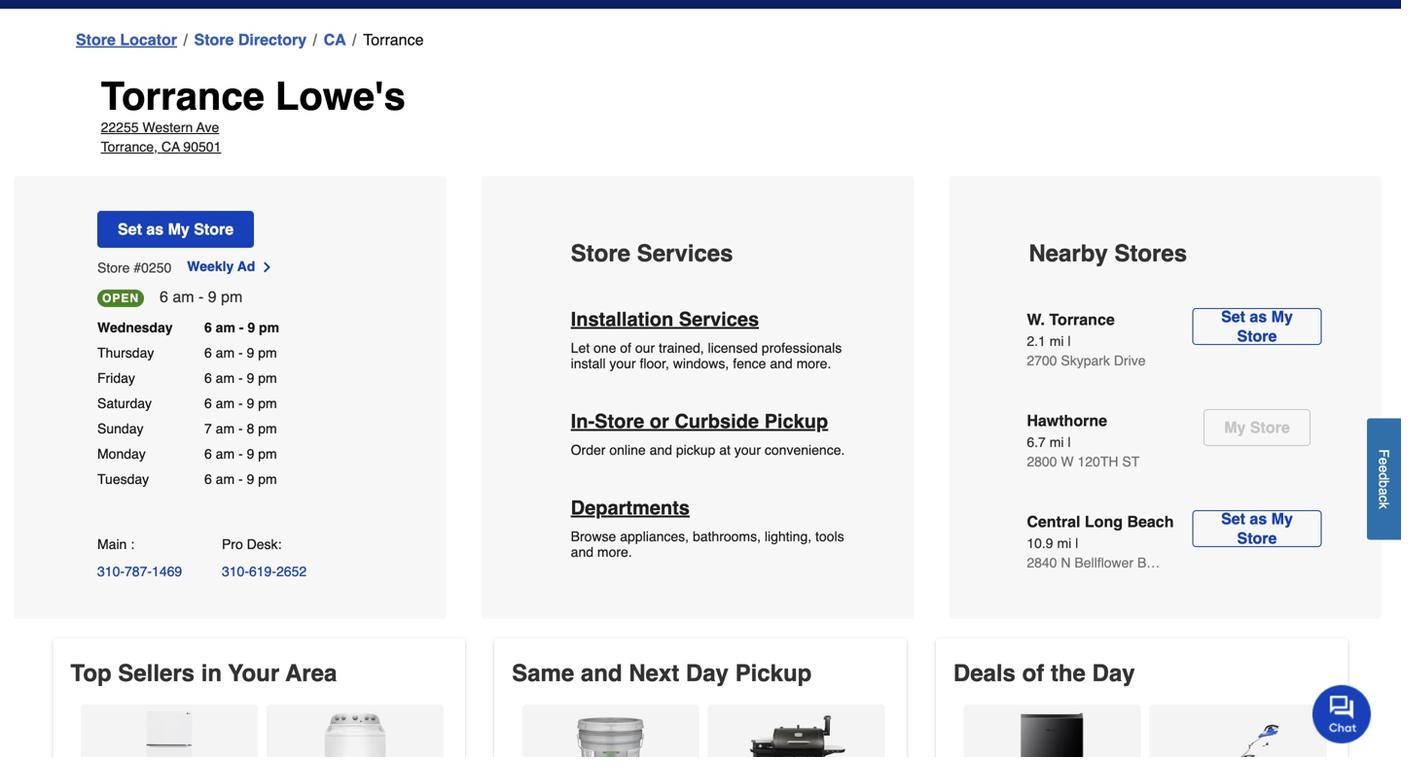 Task type: describe. For each thing, give the bounding box(es) containing it.
at
[[719, 443, 731, 458]]

skypark
[[1061, 353, 1110, 369]]

same and next day pickup
[[512, 661, 812, 687]]

chat invite button image
[[1313, 685, 1372, 744]]

st
[[1122, 454, 1140, 470]]

6 am - 9 pm for thursday
[[204, 345, 277, 361]]

8
[[247, 421, 254, 437]]

weekly ad link
[[187, 256, 275, 276]]

pm for wednesday
[[259, 320, 279, 335]]

6 am - 9 pm for friday
[[204, 371, 277, 386]]

2840
[[1027, 556, 1057, 571]]

6 for thursday
[[204, 345, 212, 361]]

set as my store button for central long beach
[[1192, 510, 1322, 549]]

10.9
[[1027, 536, 1053, 552]]

pm for tuesday
[[258, 472, 277, 487]]

am for monday
[[216, 446, 235, 462]]

pickup for day
[[735, 661, 812, 687]]

services for store
[[637, 240, 733, 267]]

desk:
[[247, 537, 282, 552]]

wednesday
[[97, 320, 173, 335]]

b
[[1376, 481, 1392, 488]]

22255
[[101, 120, 139, 135]]

store directory link
[[194, 28, 307, 52]]

310-787-1469 link
[[97, 562, 182, 582]]

and inside in-store or curbside pickup order online and pickup at your convenience.
[[650, 443, 672, 458]]

ad
[[237, 259, 255, 274]]

am for thursday
[[216, 345, 235, 361]]

day for the
[[1092, 661, 1135, 687]]

pm for thursday
[[258, 345, 277, 361]]

torrance up western
[[101, 74, 264, 119]]

w.
[[1027, 311, 1045, 329]]

and left the 'next'
[[581, 661, 622, 687]]

w. torrance link
[[1027, 308, 1192, 332]]

torrance lowe's 22255 western ave torrance , ca 90501
[[101, 74, 406, 155]]

torrance button
[[363, 28, 424, 52]]

pickup
[[676, 443, 715, 458]]

windows,
[[673, 356, 729, 372]]

hawthorne
[[1027, 412, 1107, 430]]

310-787-1469
[[97, 564, 182, 580]]

deals
[[953, 661, 1016, 687]]

| inside hawthorne 6.7 mi | 2800 w 120th st
[[1068, 435, 1071, 450]]

mi inside hawthorne 6.7 mi | 2800 w 120th st
[[1050, 435, 1064, 450]]

0 vertical spatial as
[[146, 220, 164, 238]]

in-store or curbside pickup link
[[571, 411, 828, 433]]

sunday
[[97, 421, 143, 437]]

k
[[1376, 503, 1392, 510]]

f e e d b a c k
[[1376, 450, 1392, 510]]

drive
[[1114, 353, 1146, 369]]

am for friday
[[216, 371, 235, 386]]

ca link
[[324, 28, 346, 52]]

monday
[[97, 446, 146, 462]]

let
[[571, 341, 590, 356]]

deals of the day
[[953, 661, 1135, 687]]

619-
[[249, 564, 276, 580]]

in-store or curbside pickup order online and pickup at your convenience.
[[571, 411, 845, 458]]

in
[[201, 661, 222, 687]]

central
[[1027, 513, 1080, 531]]

7 am - 8 pm
[[204, 421, 277, 437]]

- for tuesday
[[238, 472, 243, 487]]

- for wednesday
[[239, 320, 244, 335]]

mi inside w. torrance 2.1 mi | 2700 skypark drive
[[1050, 334, 1064, 349]]

my store
[[1224, 419, 1290, 437]]

2800
[[1027, 454, 1057, 470]]

your for one
[[609, 356, 636, 372]]

tools
[[815, 529, 844, 545]]

7
[[204, 421, 212, 437]]

as for w. torrance
[[1250, 308, 1267, 326]]

torrance right ca link
[[363, 31, 424, 49]]

6 for monday
[[204, 446, 212, 462]]

mi inside "central long beach 10.9 mi | 2840 n bellflower blvd"
[[1057, 536, 1071, 552]]

hawthorne link
[[1027, 410, 1192, 433]]

:
[[131, 537, 134, 552]]

hawthorne 6.7 mi | 2800 w 120th st
[[1027, 412, 1140, 470]]

1469
[[152, 564, 182, 580]]

310- for 787-
[[97, 564, 125, 580]]

w. torrance 2.1 mi | 2700 skypark drive
[[1027, 311, 1146, 369]]

nearby stores
[[1029, 240, 1187, 267]]

of inside the installation services let one of our trained, licensed professionals install your floor, windows, fence and more.
[[620, 341, 631, 356]]

| inside w. torrance 2.1 mi | 2700 skypark drive
[[1068, 334, 1071, 349]]

online
[[609, 443, 646, 458]]

120th
[[1078, 454, 1118, 470]]

am for wednesday
[[216, 320, 235, 335]]

your for curbside
[[734, 443, 761, 458]]

ca inside torrance lowe's 22255 western ave torrance , ca 90501
[[161, 139, 180, 155]]

- for thursday
[[238, 345, 243, 361]]

9 for saturday
[[247, 396, 254, 411]]

western
[[142, 120, 193, 135]]

my inside the my store button
[[1224, 419, 1246, 437]]

pm for sunday
[[258, 421, 277, 437]]

1 deals of the day image from the left
[[1001, 711, 1103, 758]]

9 for monday
[[247, 446, 254, 462]]

bellflower
[[1075, 556, 1134, 571]]

2840 n bellflower blvd link
[[1027, 554, 1164, 573]]

my store button
[[1204, 410, 1310, 447]]

main :
[[97, 537, 134, 552]]

787-
[[125, 564, 152, 580]]

main
[[97, 537, 127, 552]]

,
[[154, 139, 158, 155]]

central long beach 10.9 mi | 2840 n bellflower blvd
[[1027, 513, 1174, 571]]

more. inside the installation services let one of our trained, licensed professionals install your floor, windows, fence and more.
[[796, 356, 831, 372]]

set for w. torrance
[[1221, 308, 1245, 326]]

| inside "central long beach 10.9 mi | 2840 n bellflower blvd"
[[1075, 536, 1079, 552]]

set as my store for w. torrance
[[1221, 308, 1293, 345]]

store #0250
[[97, 260, 172, 276]]

trained,
[[659, 341, 704, 356]]

departments link
[[571, 497, 690, 520]]

0 vertical spatial set as my store
[[118, 220, 234, 238]]

f e e d b a c k button
[[1367, 419, 1401, 541]]

and inside departments browse appliances, bathrooms, lighting, tools and more.
[[571, 545, 594, 560]]

6 for saturday
[[204, 396, 212, 411]]

sellers
[[118, 661, 195, 687]]

6 am - 9 pm for wednesday
[[204, 320, 279, 335]]

2 top sellers in your area image from the left
[[304, 711, 406, 758]]

installation services link
[[571, 308, 759, 331]]



Task type: vqa. For each thing, say whether or not it's contained in the screenshot.


Task type: locate. For each thing, give the bounding box(es) containing it.
1 horizontal spatial deals of the day image
[[1187, 711, 1289, 758]]

ca
[[324, 31, 346, 49], [161, 139, 180, 155]]

your
[[228, 661, 279, 687]]

as
[[146, 220, 164, 238], [1250, 308, 1267, 326], [1250, 510, 1267, 528]]

310- for 619-
[[222, 564, 249, 580]]

locator
[[120, 31, 177, 49]]

#0250
[[134, 260, 172, 276]]

0 horizontal spatial deals of the day image
[[1001, 711, 1103, 758]]

2 vertical spatial set
[[1221, 510, 1245, 528]]

fence
[[733, 356, 766, 372]]

0 horizontal spatial of
[[620, 341, 631, 356]]

310-619-2652 link
[[222, 562, 307, 582]]

mi right 2.1
[[1050, 334, 1064, 349]]

departments
[[571, 497, 690, 520]]

one
[[594, 341, 616, 356]]

1 vertical spatial as
[[1250, 308, 1267, 326]]

6 for tuesday
[[204, 472, 212, 487]]

torrance down 22255
[[101, 139, 154, 155]]

0 vertical spatial set
[[118, 220, 142, 238]]

am
[[173, 288, 194, 306], [216, 320, 235, 335], [216, 345, 235, 361], [216, 371, 235, 386], [216, 396, 235, 411], [216, 421, 235, 437], [216, 446, 235, 462], [216, 472, 235, 487]]

1 horizontal spatial of
[[1022, 661, 1044, 687]]

more. right fence
[[796, 356, 831, 372]]

am for tuesday
[[216, 472, 235, 487]]

your right at
[[734, 443, 761, 458]]

store locator
[[76, 31, 177, 49]]

your left floor,
[[609, 356, 636, 372]]

top sellers in your area image down area
[[304, 711, 406, 758]]

9 for wednesday
[[247, 320, 255, 335]]

2700 skypark drive link
[[1027, 351, 1162, 371]]

0 horizontal spatial top sellers in your area image
[[118, 711, 220, 758]]

services
[[637, 240, 733, 267], [679, 308, 759, 331]]

6 am - 9 pm for tuesday
[[204, 472, 277, 487]]

mi right 6.7
[[1050, 435, 1064, 450]]

2.1
[[1027, 334, 1046, 349]]

2 same and next day pickup image from the left
[[745, 711, 848, 758]]

services inside the installation services let one of our trained, licensed professionals install your floor, windows, fence and more.
[[679, 308, 759, 331]]

area
[[285, 661, 337, 687]]

- for sunday
[[238, 421, 243, 437]]

2 day from the left
[[1092, 661, 1135, 687]]

2 310- from the left
[[222, 564, 249, 580]]

and inside the installation services let one of our trained, licensed professionals install your floor, windows, fence and more.
[[770, 356, 793, 372]]

0 vertical spatial your
[[609, 356, 636, 372]]

day for next
[[686, 661, 729, 687]]

weekly ad
[[187, 259, 255, 274]]

- for friday
[[238, 371, 243, 386]]

6 am - 9 pm for monday
[[204, 446, 277, 462]]

set
[[118, 220, 142, 238], [1221, 308, 1245, 326], [1221, 510, 1245, 528]]

set as my store button
[[97, 211, 254, 248], [1192, 307, 1322, 346], [1192, 510, 1322, 549]]

weekly
[[187, 259, 234, 274]]

day
[[686, 661, 729, 687], [1092, 661, 1135, 687]]

and down 'or'
[[650, 443, 672, 458]]

| up skypark
[[1068, 334, 1071, 349]]

directory
[[238, 31, 307, 49]]

top sellers in your area image
[[118, 711, 220, 758], [304, 711, 406, 758]]

1 vertical spatial set as my store
[[1221, 308, 1293, 345]]

blvd
[[1137, 556, 1164, 571]]

c
[[1376, 496, 1392, 503]]

torrance inside w. torrance 2.1 mi | 2700 skypark drive
[[1049, 311, 1115, 329]]

310- down main
[[97, 564, 125, 580]]

deals of the day image
[[1001, 711, 1103, 758], [1187, 711, 1289, 758]]

9 for thursday
[[247, 345, 254, 361]]

310- down pro
[[222, 564, 249, 580]]

pm for saturday
[[258, 396, 277, 411]]

2 vertical spatial as
[[1250, 510, 1267, 528]]

saturday
[[97, 396, 152, 411]]

0 vertical spatial of
[[620, 341, 631, 356]]

0 vertical spatial ca
[[324, 31, 346, 49]]

6 for wednesday
[[204, 320, 212, 335]]

pm
[[221, 288, 243, 306], [259, 320, 279, 335], [258, 345, 277, 361], [258, 371, 277, 386], [258, 396, 277, 411], [258, 421, 277, 437], [258, 446, 277, 462], [258, 472, 277, 487]]

1 310- from the left
[[97, 564, 125, 580]]

9
[[208, 288, 217, 306], [247, 320, 255, 335], [247, 345, 254, 361], [247, 371, 254, 386], [247, 396, 254, 411], [247, 446, 254, 462], [247, 472, 254, 487]]

0 vertical spatial |
[[1068, 334, 1071, 349]]

store directory
[[194, 31, 307, 49]]

lighting,
[[765, 529, 812, 545]]

store services
[[571, 240, 733, 267]]

| up the w
[[1068, 435, 1071, 450]]

2800 w 120th st link
[[1027, 452, 1162, 472]]

pm for friday
[[258, 371, 277, 386]]

1 horizontal spatial same and next day pickup image
[[745, 711, 848, 758]]

appliances,
[[620, 529, 689, 545]]

next
[[629, 661, 679, 687]]

2 vertical spatial set as my store
[[1221, 510, 1293, 548]]

of left the
[[1022, 661, 1044, 687]]

1 vertical spatial of
[[1022, 661, 1044, 687]]

curbside
[[675, 411, 759, 433]]

ave
[[196, 120, 219, 135]]

2 deals of the day image from the left
[[1187, 711, 1289, 758]]

and right fence
[[770, 356, 793, 372]]

1 day from the left
[[686, 661, 729, 687]]

your inside in-store or curbside pickup order online and pickup at your convenience.
[[734, 443, 761, 458]]

mi
[[1050, 334, 1064, 349], [1050, 435, 1064, 450], [1057, 536, 1071, 552]]

more. inside departments browse appliances, bathrooms, lighting, tools and more.
[[597, 545, 632, 560]]

1 horizontal spatial 310-
[[222, 564, 249, 580]]

0 horizontal spatial day
[[686, 661, 729, 687]]

1 vertical spatial your
[[734, 443, 761, 458]]

set as my store button for w. torrance
[[1192, 307, 1322, 346]]

0 horizontal spatial ca
[[161, 139, 180, 155]]

w
[[1061, 454, 1074, 470]]

| up 2840 n bellflower blvd "link"
[[1075, 536, 1079, 552]]

1 vertical spatial services
[[679, 308, 759, 331]]

lowe's
[[275, 74, 406, 119]]

top sellers in your area image down sellers at the bottom left
[[118, 711, 220, 758]]

0 vertical spatial set as my store button
[[97, 211, 254, 248]]

0 horizontal spatial 310-
[[97, 564, 125, 580]]

6 for friday
[[204, 371, 212, 386]]

tuesday
[[97, 472, 149, 487]]

more. down departments link
[[597, 545, 632, 560]]

None search field
[[499, 0, 1030, 11]]

0 horizontal spatial more.
[[597, 545, 632, 560]]

top sellers in your area
[[70, 661, 337, 687]]

pm for monday
[[258, 446, 277, 462]]

2700
[[1027, 353, 1057, 369]]

2 vertical spatial mi
[[1057, 536, 1071, 552]]

1 horizontal spatial top sellers in your area image
[[304, 711, 406, 758]]

310- inside 'link'
[[222, 564, 249, 580]]

2 vertical spatial set as my store button
[[1192, 510, 1322, 549]]

9 for tuesday
[[247, 472, 254, 487]]

e up d
[[1376, 458, 1392, 466]]

f
[[1376, 450, 1392, 458]]

chevron right image
[[259, 260, 275, 275]]

of left our
[[620, 341, 631, 356]]

ca right ,
[[161, 139, 180, 155]]

1 horizontal spatial more.
[[796, 356, 831, 372]]

e up b
[[1376, 466, 1392, 473]]

ca up lowe's
[[324, 31, 346, 49]]

0 vertical spatial services
[[637, 240, 733, 267]]

0 vertical spatial pickup
[[764, 411, 828, 433]]

310-619-2652
[[222, 564, 307, 580]]

departments browse appliances, bathrooms, lighting, tools and more.
[[571, 497, 848, 560]]

1 top sellers in your area image from the left
[[118, 711, 220, 758]]

set for central long beach
[[1221, 510, 1245, 528]]

services for installation
[[679, 308, 759, 331]]

am for saturday
[[216, 396, 235, 411]]

1 vertical spatial mi
[[1050, 435, 1064, 450]]

1 vertical spatial set as my store button
[[1192, 307, 1322, 346]]

a
[[1376, 488, 1392, 496]]

in-
[[571, 411, 595, 433]]

1 vertical spatial ca
[[161, 139, 180, 155]]

pickup for curbside
[[764, 411, 828, 433]]

- for monday
[[238, 446, 243, 462]]

browse
[[571, 529, 616, 545]]

-
[[199, 288, 204, 306], [239, 320, 244, 335], [238, 345, 243, 361], [238, 371, 243, 386], [238, 396, 243, 411], [238, 421, 243, 437], [238, 446, 243, 462], [238, 472, 243, 487]]

1 same and next day pickup image from the left
[[560, 711, 662, 758]]

1 vertical spatial |
[[1068, 435, 1071, 450]]

1 e from the top
[[1376, 458, 1392, 466]]

the
[[1051, 661, 1086, 687]]

services up the licensed
[[679, 308, 759, 331]]

0 horizontal spatial your
[[609, 356, 636, 372]]

2652
[[276, 564, 307, 580]]

pickup
[[764, 411, 828, 433], [735, 661, 812, 687]]

pro
[[222, 537, 243, 552]]

top
[[70, 661, 112, 687]]

am for sunday
[[216, 421, 235, 437]]

and down departments
[[571, 545, 594, 560]]

1 horizontal spatial your
[[734, 443, 761, 458]]

same and next day pickup image
[[560, 711, 662, 758], [745, 711, 848, 758]]

beach
[[1127, 513, 1174, 531]]

mi up n
[[1057, 536, 1071, 552]]

set as my store for central long beach
[[1221, 510, 1293, 548]]

installation services let one of our trained, licensed professionals install your floor, windows, fence and more.
[[571, 308, 846, 372]]

torrance up skypark
[[1049, 311, 1115, 329]]

1 vertical spatial pickup
[[735, 661, 812, 687]]

1 horizontal spatial day
[[1092, 661, 1135, 687]]

as for central long beach
[[1250, 510, 1267, 528]]

licensed
[[708, 341, 758, 356]]

store locator link
[[76, 28, 177, 52]]

0 horizontal spatial same and next day pickup image
[[560, 711, 662, 758]]

or
[[650, 411, 669, 433]]

store inside in-store or curbside pickup order online and pickup at your convenience.
[[595, 411, 644, 433]]

- for saturday
[[238, 396, 243, 411]]

2 vertical spatial |
[[1075, 536, 1079, 552]]

floor,
[[640, 356, 669, 372]]

6.7
[[1027, 435, 1046, 450]]

central long beach link
[[1027, 511, 1192, 534]]

services up installation services link
[[637, 240, 733, 267]]

9 for friday
[[247, 371, 254, 386]]

store
[[76, 31, 116, 49], [194, 31, 234, 49], [194, 220, 234, 238], [571, 240, 630, 267], [97, 260, 130, 276], [1237, 327, 1277, 345], [595, 411, 644, 433], [1250, 419, 1290, 437], [1237, 530, 1277, 548]]

day right the
[[1092, 661, 1135, 687]]

1 vertical spatial more.
[[597, 545, 632, 560]]

1 vertical spatial set
[[1221, 308, 1245, 326]]

store inside button
[[1250, 419, 1290, 437]]

90501
[[183, 139, 221, 155]]

long
[[1085, 513, 1123, 531]]

your inside the installation services let one of our trained, licensed professionals install your floor, windows, fence and more.
[[609, 356, 636, 372]]

e
[[1376, 458, 1392, 466], [1376, 466, 1392, 473]]

professionals
[[762, 341, 842, 356]]

pickup inside in-store or curbside pickup order online and pickup at your convenience.
[[764, 411, 828, 433]]

0 vertical spatial mi
[[1050, 334, 1064, 349]]

2 e from the top
[[1376, 466, 1392, 473]]

0 vertical spatial more.
[[796, 356, 831, 372]]

1 horizontal spatial ca
[[324, 31, 346, 49]]

install
[[571, 356, 606, 372]]

day right the 'next'
[[686, 661, 729, 687]]

6 am - 9 pm for saturday
[[204, 396, 277, 411]]



